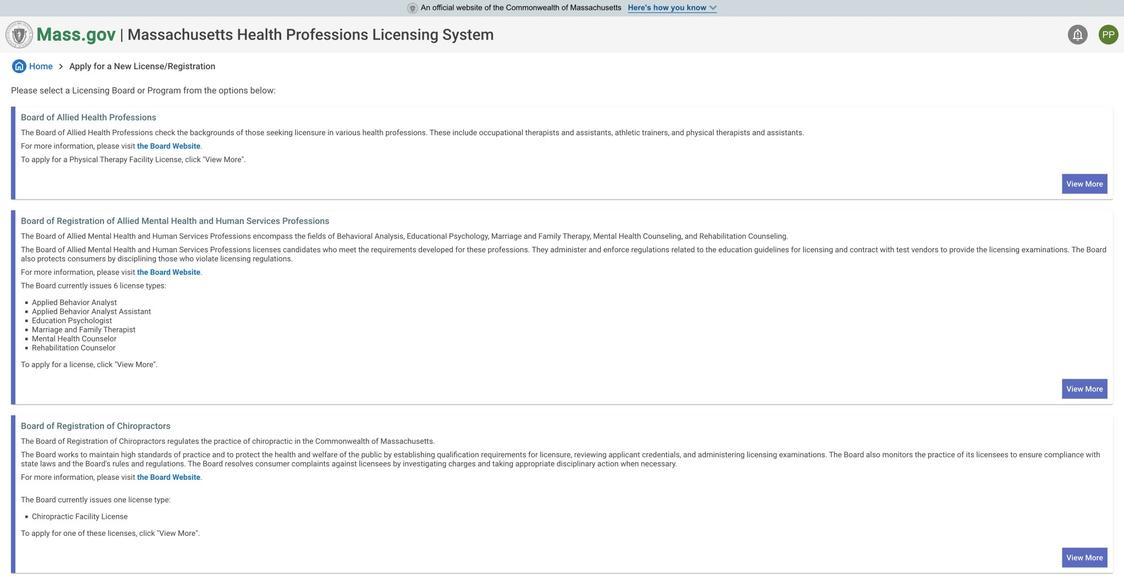 Task type: locate. For each thing, give the bounding box(es) containing it.
1 vertical spatial no color image
[[12, 59, 26, 73]]

1 horizontal spatial no color image
[[1072, 28, 1085, 41]]

no color image
[[56, 61, 67, 72]]

massachusetts state seal image
[[6, 21, 33, 48]]

no color image
[[1072, 28, 1085, 41], [12, 59, 26, 73]]

0 horizontal spatial no color image
[[12, 59, 26, 73]]

heading
[[128, 26, 494, 44]]

0 vertical spatial no color image
[[1072, 28, 1085, 41]]

massachusetts state seal image
[[407, 3, 418, 14]]



